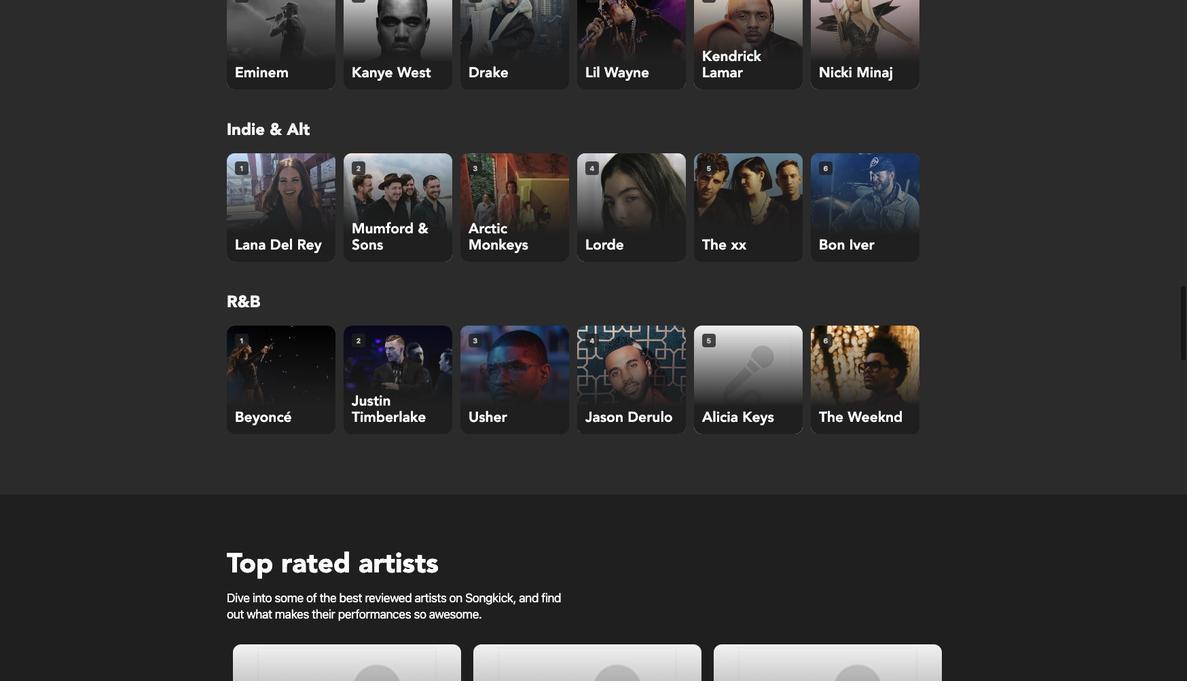Task type: locate. For each thing, give the bounding box(es) containing it.
0 horizontal spatial &
[[270, 119, 282, 141]]

& inside mumford & sons
[[418, 219, 428, 239]]

1 vertical spatial artists
[[415, 592, 447, 606]]

2 3 from the top
[[473, 337, 478, 345]]

& for indie
[[270, 119, 282, 141]]

1 down indie
[[240, 164, 244, 172]]

1 vertical spatial 1
[[240, 337, 244, 345]]

and
[[519, 592, 539, 606]]

0 horizontal spatial the
[[702, 236, 727, 255]]

top rated artists
[[227, 546, 439, 583]]

2 5 from the top
[[707, 337, 711, 345]]

lamar
[[702, 63, 743, 83]]

6 for r&b
[[823, 337, 828, 345]]

drake link
[[461, 0, 569, 94]]

1 horizontal spatial &
[[418, 219, 428, 239]]

alt
[[287, 119, 310, 141]]

drake
[[469, 63, 509, 83]]

out
[[227, 608, 244, 622]]

wayne
[[605, 63, 649, 83]]

artists up reviewed
[[359, 546, 439, 583]]

1 vertical spatial the
[[819, 408, 844, 428]]

sons
[[352, 236, 383, 255]]

arctic
[[469, 219, 507, 239]]

artists up so on the left of the page
[[415, 592, 447, 606]]

2 2 from the top
[[356, 337, 361, 345]]

1 for r&b
[[240, 337, 244, 345]]

top
[[227, 546, 273, 583]]

bon
[[819, 236, 845, 255]]

the left weeknd
[[819, 408, 844, 428]]

0 vertical spatial 6
[[823, 164, 828, 172]]

2 up mumford
[[356, 164, 361, 172]]

2 up justin
[[356, 337, 361, 345]]

0 vertical spatial the
[[702, 236, 727, 255]]

2
[[356, 164, 361, 172], [356, 337, 361, 345]]

dive
[[227, 592, 250, 606]]

jason
[[585, 408, 624, 428]]

timberlake
[[352, 408, 426, 428]]

0 vertical spatial &
[[270, 119, 282, 141]]

1 1 from the top
[[240, 164, 244, 172]]

1 6 from the top
[[823, 164, 828, 172]]

2 1 from the top
[[240, 337, 244, 345]]

the xx
[[702, 236, 746, 255]]

the left xx
[[702, 236, 727, 255]]

6
[[823, 164, 828, 172], [823, 337, 828, 345]]

rated
[[281, 546, 351, 583]]

the
[[702, 236, 727, 255], [819, 408, 844, 428]]

1 4 from the top
[[590, 164, 595, 172]]

1 down "r&b" on the top left
[[240, 337, 244, 345]]

1 3 from the top
[[473, 164, 478, 172]]

some
[[275, 592, 304, 606]]

xx
[[731, 236, 746, 255]]

1 vertical spatial 3
[[473, 337, 478, 345]]

artists
[[359, 546, 439, 583], [415, 592, 447, 606]]

kendrick lamar link
[[694, 0, 803, 94]]

kendrick lamar
[[702, 47, 761, 83]]

1
[[240, 164, 244, 172], [240, 337, 244, 345]]

1 2 from the top
[[356, 164, 361, 172]]

5
[[707, 164, 711, 172], [707, 337, 711, 345]]

4 for indie & alt
[[590, 164, 595, 172]]

their
[[312, 608, 335, 622]]

into
[[253, 592, 272, 606]]

lorde
[[585, 236, 624, 255]]

nicki minaj
[[819, 63, 893, 83]]

0 vertical spatial 3
[[473, 164, 478, 172]]

5 for indie & alt
[[707, 164, 711, 172]]

west
[[397, 63, 431, 83]]

mumford & sons
[[352, 219, 428, 255]]

r&b
[[227, 291, 260, 314]]

iver
[[850, 236, 875, 255]]

derulo
[[628, 408, 673, 428]]

2 4 from the top
[[590, 337, 595, 345]]

1 vertical spatial 6
[[823, 337, 828, 345]]

best
[[339, 592, 362, 606]]

rey
[[297, 236, 322, 255]]

1 vertical spatial 5
[[707, 337, 711, 345]]

0 vertical spatial artists
[[359, 546, 439, 583]]

1 vertical spatial 4
[[590, 337, 595, 345]]

& left alt
[[270, 119, 282, 141]]

0 vertical spatial 2
[[356, 164, 361, 172]]

&
[[270, 119, 282, 141], [418, 219, 428, 239]]

0 vertical spatial 5
[[707, 164, 711, 172]]

3
[[473, 164, 478, 172], [473, 337, 478, 345]]

2 6 from the top
[[823, 337, 828, 345]]

4 for r&b
[[590, 337, 595, 345]]

the for the xx
[[702, 236, 727, 255]]

justin timberlake
[[352, 392, 426, 428]]

1 vertical spatial 2
[[356, 337, 361, 345]]

1 horizontal spatial the
[[819, 408, 844, 428]]

the for the weeknd
[[819, 408, 844, 428]]

& right mumford
[[418, 219, 428, 239]]

4
[[590, 164, 595, 172], [590, 337, 595, 345]]

keys
[[743, 408, 774, 428]]

0 vertical spatial 4
[[590, 164, 595, 172]]

lil
[[585, 63, 600, 83]]

1 5 from the top
[[707, 164, 711, 172]]

nicki
[[819, 63, 852, 83]]

1 vertical spatial &
[[418, 219, 428, 239]]

0 vertical spatial 1
[[240, 164, 244, 172]]



Task type: vqa. For each thing, say whether or not it's contained in the screenshot.


Task type: describe. For each thing, give the bounding box(es) containing it.
so
[[414, 608, 426, 622]]

on
[[449, 592, 463, 606]]

indie & alt
[[227, 119, 310, 141]]

lil wayne
[[585, 63, 649, 83]]

the
[[320, 592, 336, 606]]

what
[[247, 608, 272, 622]]

lana
[[235, 236, 266, 255]]

alicia keys
[[702, 408, 774, 428]]

usher
[[469, 408, 507, 428]]

kendrick
[[702, 47, 761, 67]]

performances
[[338, 608, 411, 622]]

jason derulo
[[585, 408, 673, 428]]

arctic monkeys
[[469, 219, 528, 255]]

beyoncé
[[235, 408, 292, 428]]

3 for r&b
[[473, 337, 478, 345]]

indie
[[227, 119, 265, 141]]

weeknd
[[848, 408, 903, 428]]

kanye
[[352, 63, 393, 83]]

justin
[[352, 392, 391, 412]]

dive into some of the best reviewed artists on songkick, and find out what makes their performances so awesome.
[[227, 592, 561, 622]]

artists inside dive into some of the best reviewed artists on songkick, and find out what makes their performances so awesome.
[[415, 592, 447, 606]]

awesome.
[[429, 608, 482, 622]]

2 for r&b
[[356, 337, 361, 345]]

reviewed
[[365, 592, 412, 606]]

of
[[306, 592, 317, 606]]

makes
[[275, 608, 309, 622]]

6 for indie & alt
[[823, 164, 828, 172]]

alicia
[[702, 408, 738, 428]]

lana del rey
[[235, 236, 322, 255]]

del
[[270, 236, 293, 255]]

eminem link
[[227, 0, 336, 94]]

songkick,
[[465, 592, 516, 606]]

2 for indie & alt
[[356, 164, 361, 172]]

find
[[542, 592, 561, 606]]

lil wayne link
[[577, 0, 686, 94]]

bon iver
[[819, 236, 875, 255]]

minaj
[[857, 63, 893, 83]]

1 for indie & alt
[[240, 164, 244, 172]]

kanye west
[[352, 63, 431, 83]]

nicki minaj link
[[811, 0, 920, 94]]

the weeknd
[[819, 408, 903, 428]]

3 for indie & alt
[[473, 164, 478, 172]]

eminem
[[235, 63, 289, 83]]

5 for r&b
[[707, 337, 711, 345]]

monkeys
[[469, 236, 528, 255]]

mumford
[[352, 219, 414, 239]]

& for mumford
[[418, 219, 428, 239]]

kanye west link
[[344, 0, 452, 94]]



